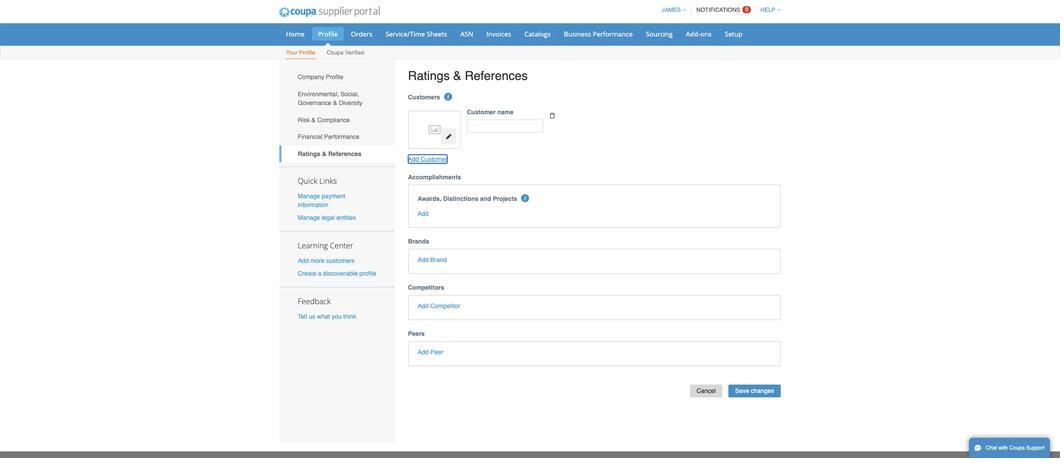 Task type: vqa. For each thing, say whether or not it's contained in the screenshot.
Brands
yes



Task type: locate. For each thing, give the bounding box(es) containing it.
coupa verified
[[327, 49, 364, 56]]

1 vertical spatial performance
[[324, 134, 360, 141]]

notifications
[[697, 7, 741, 13]]

customer name
[[467, 109, 514, 116]]

& down the financial performance at the top
[[322, 151, 327, 158]]

1 vertical spatial additional information image
[[522, 195, 530, 203]]

chat with coupa support
[[987, 446, 1046, 452]]

1 horizontal spatial performance
[[593, 29, 633, 38]]

add left brand
[[418, 257, 429, 264]]

0 horizontal spatial references
[[329, 151, 362, 158]]

coupa supplier portal image
[[273, 1, 386, 23]]

1 horizontal spatial ratings & references
[[408, 69, 528, 83]]

add inside the add peer button
[[418, 349, 429, 356]]

manage for manage legal entities
[[298, 214, 320, 221]]

add inside add brand 'button'
[[418, 257, 429, 264]]

customers
[[408, 94, 441, 101]]

0 vertical spatial references
[[465, 69, 528, 83]]

references up customer name
[[465, 69, 528, 83]]

company profile
[[298, 74, 344, 81]]

financial performance
[[298, 134, 360, 141]]

accomplishments
[[408, 174, 461, 181]]

additional information image for awards, distinctions and projects
[[522, 195, 530, 203]]

us
[[309, 314, 316, 321]]

add down the competitors
[[418, 303, 429, 310]]

manage up information
[[298, 193, 320, 200]]

company profile link
[[280, 69, 395, 86]]

ons
[[701, 29, 712, 38]]

0 vertical spatial performance
[[593, 29, 633, 38]]

performance right business
[[593, 29, 633, 38]]

coupa right with
[[1010, 446, 1026, 452]]

ratings down financial
[[298, 151, 321, 158]]

1 vertical spatial manage
[[298, 214, 320, 221]]

0 vertical spatial customer
[[467, 109, 496, 116]]

add customer
[[408, 156, 448, 163]]

you
[[332, 314, 342, 321]]

customer inside button
[[421, 156, 448, 163]]

environmental,
[[298, 91, 339, 98]]

0 vertical spatial profile
[[318, 29, 338, 38]]

service/time
[[386, 29, 425, 38]]

add left peer at bottom
[[418, 349, 429, 356]]

and
[[481, 196, 492, 203]]

manage legal entities link
[[298, 214, 356, 221]]

ratings
[[408, 69, 450, 83], [298, 151, 321, 158]]

change image image
[[446, 134, 452, 140]]

2 manage from the top
[[298, 214, 320, 221]]

add for add more customers
[[298, 258, 309, 265]]

performance for financial performance
[[324, 134, 360, 141]]

0 horizontal spatial ratings & references
[[298, 151, 362, 158]]

more
[[311, 258, 325, 265]]

brand
[[431, 257, 447, 264]]

0 horizontal spatial ratings
[[298, 151, 321, 158]]

your profile link
[[286, 48, 316, 59]]

profile right your
[[299, 49, 316, 56]]

customers
[[326, 258, 355, 265]]

business performance link
[[559, 27, 639, 41]]

what
[[317, 314, 330, 321]]

add for add customer
[[408, 156, 419, 163]]

add more customers link
[[298, 258, 355, 265]]

quick
[[298, 175, 318, 186]]

your profile
[[286, 49, 316, 56]]

0 vertical spatial coupa
[[327, 49, 344, 56]]

diversity
[[339, 99, 363, 107]]

save changes
[[736, 388, 775, 395]]

risk
[[298, 117, 310, 124]]

invoices
[[487, 29, 512, 38]]

profile up 'environmental, social, governance & diversity' link
[[326, 74, 344, 81]]

add customer button
[[408, 155, 448, 164]]

help
[[761, 7, 776, 13]]

0
[[746, 6, 749, 13]]

orders
[[351, 29, 373, 38]]

awards, distinctions and projects
[[418, 196, 518, 203]]

setup
[[725, 29, 743, 38]]

with
[[999, 446, 1009, 452]]

add peer button
[[418, 348, 444, 357]]

customer up the 'accomplishments'
[[421, 156, 448, 163]]

profile down coupa supplier portal image
[[318, 29, 338, 38]]

performance down risk & compliance link
[[324, 134, 360, 141]]

james
[[662, 7, 681, 13]]

additional information image right 'projects'
[[522, 195, 530, 203]]

0 horizontal spatial additional information image
[[445, 93, 453, 101]]

competitor
[[431, 303, 461, 310]]

manage
[[298, 193, 320, 200], [298, 214, 320, 221]]

ratings & references
[[408, 69, 528, 83], [298, 151, 362, 158]]

0 horizontal spatial customer
[[421, 156, 448, 163]]

your
[[286, 49, 298, 56]]

add inside add customer button
[[408, 156, 419, 163]]

competitors
[[408, 285, 445, 292]]

add peer
[[418, 349, 444, 356]]

social,
[[341, 91, 359, 98]]

add up create
[[298, 258, 309, 265]]

ratings & references down asn link
[[408, 69, 528, 83]]

customer left name
[[467, 109, 496, 116]]

learning center
[[298, 240, 354, 251]]

&
[[454, 69, 462, 83], [333, 99, 337, 107], [312, 117, 316, 124], [322, 151, 327, 158]]

1 vertical spatial profile
[[299, 49, 316, 56]]

additional information image right customers on the left top of page
[[445, 93, 453, 101]]

links
[[320, 175, 337, 186]]

add up the 'accomplishments'
[[408, 156, 419, 163]]

references down financial performance link
[[329, 151, 362, 158]]

manage inside manage payment information
[[298, 193, 320, 200]]

1 horizontal spatial additional information image
[[522, 195, 530, 203]]

0 vertical spatial manage
[[298, 193, 320, 200]]

governance
[[298, 99, 332, 107]]

1 vertical spatial customer
[[421, 156, 448, 163]]

risk & compliance
[[298, 117, 350, 124]]

add-
[[687, 29, 701, 38]]

add inside 'add competitor' button
[[418, 303, 429, 310]]

profile for your profile
[[299, 49, 316, 56]]

save
[[736, 388, 750, 395]]

add
[[408, 156, 419, 163], [418, 211, 429, 218], [418, 257, 429, 264], [298, 258, 309, 265], [418, 303, 429, 310], [418, 349, 429, 356]]

coupa verified link
[[326, 48, 365, 59]]

add competitor
[[418, 303, 461, 310]]

sourcing link
[[641, 27, 679, 41]]

discoverable
[[323, 270, 358, 277]]

environmental, social, governance & diversity
[[298, 91, 363, 107]]

financial performance link
[[280, 129, 395, 146]]

0 vertical spatial ratings
[[408, 69, 450, 83]]

add for add competitor
[[418, 303, 429, 310]]

navigation
[[658, 1, 781, 18]]

add button
[[418, 210, 429, 219]]

manage payment information link
[[298, 193, 346, 209]]

create a discoverable profile link
[[298, 270, 377, 277]]

1 manage from the top
[[298, 193, 320, 200]]

1 vertical spatial coupa
[[1010, 446, 1026, 452]]

performance
[[593, 29, 633, 38], [324, 134, 360, 141]]

1 horizontal spatial coupa
[[1010, 446, 1026, 452]]

& left diversity at the left
[[333, 99, 337, 107]]

0 vertical spatial additional information image
[[445, 93, 453, 101]]

asn
[[461, 29, 474, 38]]

additional information image
[[445, 93, 453, 101], [522, 195, 530, 203]]

manage down information
[[298, 214, 320, 221]]

navigation containing notifications 0
[[658, 1, 781, 18]]

coupa left verified
[[327, 49, 344, 56]]

sheets
[[427, 29, 448, 38]]

0 horizontal spatial performance
[[324, 134, 360, 141]]

add down awards,
[[418, 211, 429, 218]]

1 horizontal spatial ratings
[[408, 69, 450, 83]]

add for add
[[418, 211, 429, 218]]

ratings & references down the financial performance at the top
[[298, 151, 362, 158]]

2 vertical spatial profile
[[326, 74, 344, 81]]

ratings up customers on the left top of page
[[408, 69, 450, 83]]



Task type: describe. For each thing, give the bounding box(es) containing it.
environmental, social, governance & diversity link
[[280, 86, 395, 112]]

business
[[564, 29, 592, 38]]

service/time sheets
[[386, 29, 448, 38]]

james link
[[658, 7, 687, 13]]

peers
[[408, 331, 425, 338]]

home link
[[280, 27, 311, 41]]

0 vertical spatial ratings & references
[[408, 69, 528, 83]]

1 horizontal spatial customer
[[467, 109, 496, 116]]

0 horizontal spatial coupa
[[327, 49, 344, 56]]

add-ons
[[687, 29, 712, 38]]

verified
[[345, 49, 364, 56]]

distinctions
[[444, 196, 479, 203]]

learning
[[298, 240, 328, 251]]

feedback
[[298, 296, 331, 307]]

brands
[[408, 238, 430, 245]]

service/time sheets link
[[380, 27, 453, 41]]

save changes button
[[729, 385, 781, 398]]

awards,
[[418, 196, 442, 203]]

profile for company profile
[[326, 74, 344, 81]]

profile
[[360, 270, 377, 277]]

performance for business performance
[[593, 29, 633, 38]]

coupa inside button
[[1010, 446, 1026, 452]]

profile link
[[312, 27, 344, 41]]

name
[[498, 109, 514, 116]]

sourcing
[[647, 29, 673, 38]]

orders link
[[346, 27, 378, 41]]

& inside environmental, social, governance & diversity
[[333, 99, 337, 107]]

center
[[330, 240, 354, 251]]

entities
[[337, 214, 356, 221]]

1 vertical spatial ratings & references
[[298, 151, 362, 158]]

1 vertical spatial references
[[329, 151, 362, 158]]

ratings & references link
[[280, 146, 395, 163]]

payment
[[322, 193, 346, 200]]

home
[[286, 29, 305, 38]]

invoices link
[[481, 27, 517, 41]]

tell
[[298, 314, 307, 321]]

manage legal entities
[[298, 214, 356, 221]]

manage payment information
[[298, 193, 346, 209]]

tell us what you think
[[298, 314, 357, 321]]

cancel link
[[691, 385, 723, 398]]

changes
[[752, 388, 775, 395]]

think
[[344, 314, 357, 321]]

chat with coupa support button
[[970, 438, 1051, 459]]

risk & compliance link
[[280, 112, 395, 129]]

& right "risk"
[[312, 117, 316, 124]]

legal
[[322, 214, 335, 221]]

logo image
[[413, 115, 457, 144]]

business performance
[[564, 29, 633, 38]]

notifications 0
[[697, 6, 749, 13]]

additional information image for customers
[[445, 93, 453, 101]]

catalogs
[[525, 29, 551, 38]]

create a discoverable profile
[[298, 270, 377, 277]]

add brand button
[[418, 256, 447, 265]]

information
[[298, 201, 329, 209]]

manage for manage payment information
[[298, 193, 320, 200]]

help link
[[757, 7, 781, 13]]

financial
[[298, 134, 323, 141]]

& down asn link
[[454, 69, 462, 83]]

asn link
[[455, 27, 479, 41]]

create
[[298, 270, 317, 277]]

cancel
[[697, 388, 716, 395]]

add brand
[[418, 257, 447, 264]]

chat
[[987, 446, 998, 452]]

setup link
[[720, 27, 749, 41]]

1 horizontal spatial references
[[465, 69, 528, 83]]

compliance
[[318, 117, 350, 124]]

a
[[318, 270, 322, 277]]

projects
[[493, 196, 518, 203]]

catalogs link
[[519, 27, 557, 41]]

1 vertical spatial ratings
[[298, 151, 321, 158]]

Customer name text field
[[467, 120, 543, 133]]

add competitor button
[[418, 302, 461, 311]]

add for add peer
[[418, 349, 429, 356]]

add for add brand
[[418, 257, 429, 264]]

support
[[1027, 446, 1046, 452]]

peer
[[431, 349, 444, 356]]

add-ons link
[[681, 27, 718, 41]]

add more customers
[[298, 258, 355, 265]]



